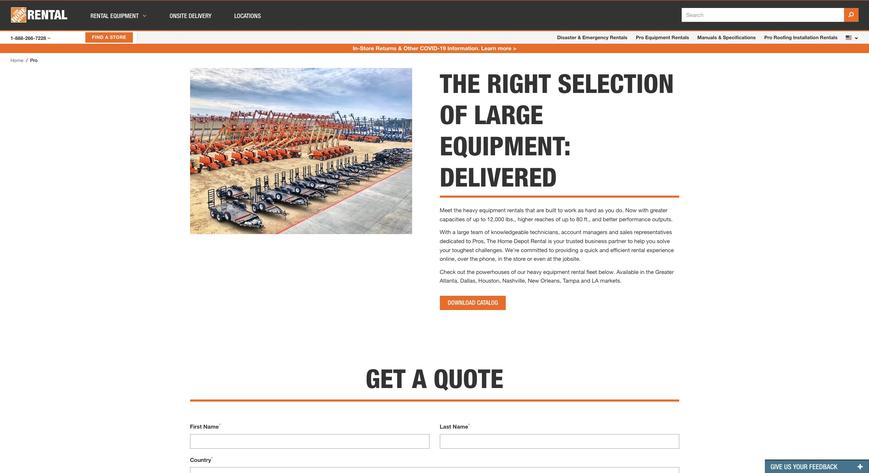 Task type: describe. For each thing, give the bounding box(es) containing it.
phone,
[[480, 256, 497, 263]]

you inside with a large team of knowledgeable technicians, account managers and sales representatives dedicated to pros, the home depot rental is your trusted business partner to help you solve your toughest challenges. we're committed to providing a quick and efficient rental experience online, over the phone, in the store or even at the jobsite.
[[647, 238, 656, 245]]

heavy inside "check out the powerhouses of our heavy equipment rental fleet below. available in the greater atlanta, dallas, houston, nashville, new orleans, tampa and la markets."
[[528, 269, 542, 276]]

better
[[604, 216, 618, 223]]

team
[[471, 229, 484, 236]]

home inside with a large team of knowledgeable technicians, account managers and sales representatives dedicated to pros, the home depot rental is your trusted business partner to help you solve your toughest challenges. we're committed to providing a quick and efficient rental experience online, over the phone, in the store or even at the jobsite.
[[498, 238, 513, 245]]

pro for pro equipment rentals
[[637, 34, 645, 40]]

la
[[592, 278, 599, 285]]

2 as from the left
[[598, 207, 604, 214]]

find
[[92, 34, 104, 40]]

rental equipment
[[91, 12, 140, 19]]

rentals for disaster & emergency rentals
[[611, 34, 628, 40]]

last
[[440, 424, 452, 431]]

toughest
[[453, 247, 474, 254]]

information.
[[448, 45, 480, 52]]

pro equipment rentals
[[637, 34, 690, 40]]

equipment inside meet the heavy equipment rentals that are built to work as hard as you do. now with greater capacities of up to 12,000 lbs., higher reaches of up to 80 ft., and better performance outputs.
[[480, 207, 506, 214]]

representatives
[[635, 229, 673, 236]]

name for last name
[[453, 424, 469, 431]]

& for manuals
[[719, 34, 722, 40]]

with a large team of knowledgeable technicians, account managers and sales representatives dedicated to pros, the home depot rental is your trusted business partner to help you solve your toughest challenges. we're committed to providing a quick and efficient rental experience online, over the phone, in the store or even at the jobsite.
[[440, 229, 675, 263]]

to right built
[[558, 207, 563, 214]]

managers
[[583, 229, 608, 236]]

* for first name
[[219, 423, 221, 428]]

0 horizontal spatial pro
[[30, 57, 38, 63]]

2 up from the left
[[563, 216, 569, 223]]

atlanta,
[[440, 278, 459, 285]]

available
[[617, 269, 639, 276]]

ft.,
[[585, 216, 591, 223]]

80
[[577, 216, 583, 223]]

work
[[565, 207, 577, 214]]

delivery
[[189, 12, 212, 19]]

business
[[586, 238, 608, 245]]

orleans,
[[541, 278, 562, 285]]

* for last name
[[469, 423, 470, 428]]

download
[[448, 299, 476, 307]]

large
[[474, 99, 544, 131]]

committed
[[521, 247, 548, 254]]

first
[[190, 424, 202, 431]]

check
[[440, 269, 456, 276]]

to left 12,000
[[481, 216, 486, 223]]

emergency
[[583, 34, 609, 40]]

the
[[440, 68, 481, 99]]

feedback
[[810, 463, 838, 472]]

rental equipment link
[[88, 0, 150, 32]]

lbs.,
[[506, 216, 517, 223]]

hard
[[586, 207, 597, 214]]

in-
[[353, 45, 360, 52]]

locations link
[[232, 0, 264, 32]]

onsite delivery link
[[167, 0, 214, 32]]

the right over
[[470, 256, 478, 263]]

dedicated
[[440, 238, 465, 245]]

first name *
[[190, 423, 221, 431]]

providing
[[556, 247, 579, 254]]

partner
[[609, 238, 627, 245]]

rentals for pro roofing installation rentals
[[821, 34, 838, 40]]

disaster & emergency rentals link
[[554, 31, 632, 44]]

that
[[526, 207, 535, 214]]

of down built
[[556, 216, 561, 223]]

the up dallas,
[[467, 269, 475, 276]]

of
[[440, 99, 468, 131]]

with
[[440, 229, 451, 236]]

0 horizontal spatial your
[[440, 247, 451, 254]]

houston,
[[479, 278, 501, 285]]

quote
[[434, 363, 504, 395]]

1-
[[10, 35, 15, 41]]

in-store returns & other covid-19 information. learn more >
[[353, 45, 517, 52]]

0 horizontal spatial &
[[398, 45, 402, 52]]

1 vertical spatial store
[[360, 45, 374, 52]]

do.
[[616, 207, 624, 214]]

in inside with a large team of knowledgeable technicians, account managers and sales representatives dedicated to pros, the home depot rental is your trusted business partner to help you solve your toughest challenges. we're committed to providing a quick and efficient rental experience online, over the phone, in the store or even at the jobsite.
[[499, 256, 503, 263]]

trusted
[[567, 238, 584, 245]]

the down we're
[[504, 256, 512, 263]]

our
[[518, 269, 526, 276]]

locations
[[235, 12, 261, 19]]

to left 80
[[571, 216, 575, 223]]

even
[[534, 256, 546, 263]]

equipment inside "check out the powerhouses of our heavy equipment rental fleet below. available in the greater atlanta, dallas, houston, nashville, new orleans, tampa and la markets."
[[544, 269, 570, 276]]

>
[[514, 45, 517, 52]]

meet
[[440, 207, 453, 214]]

a for store
[[105, 34, 109, 40]]

2 vertical spatial your
[[794, 463, 808, 472]]

download catalog
[[448, 299, 498, 307]]

outputs.
[[653, 216, 673, 223]]

jobsite.
[[563, 256, 581, 263]]

1 as from the left
[[579, 207, 584, 214]]

quick
[[585, 247, 599, 254]]

to left pros,
[[466, 238, 471, 245]]

disaster & emergency rentals
[[558, 34, 628, 40]]

download catalog link
[[440, 296, 506, 310]]

1-888-266-7228
[[10, 35, 46, 41]]

catalog
[[477, 299, 498, 307]]

1 horizontal spatial your
[[554, 238, 565, 245]]

sales
[[620, 229, 633, 236]]

learn
[[482, 45, 497, 52]]

higher
[[518, 216, 534, 223]]

challenges.
[[476, 247, 504, 254]]

over
[[458, 256, 469, 263]]



Task type: vqa. For each thing, say whether or not it's contained in the screenshot.
Rough's COMING SOON
no



Task type: locate. For each thing, give the bounding box(es) containing it.
onsite
[[170, 12, 187, 19]]

pro roofing installation rentals
[[765, 34, 838, 40]]

greater
[[651, 207, 668, 214]]

3 rentals from the left
[[821, 34, 838, 40]]

with
[[639, 207, 649, 214]]

online,
[[440, 256, 457, 263]]

right
[[487, 68, 552, 99]]

equipment up 12,000
[[480, 207, 506, 214]]

rentals
[[508, 207, 524, 214]]

the up capacities
[[454, 207, 462, 214]]

find a store link
[[85, 32, 133, 43]]

* right last on the bottom right of page
[[469, 423, 470, 428]]

888-
[[15, 35, 25, 41]]

*
[[219, 423, 221, 428], [469, 423, 470, 428], [211, 456, 213, 461]]

equipment
[[110, 12, 139, 19], [646, 34, 671, 40]]

pro
[[637, 34, 645, 40], [765, 34, 773, 40], [30, 57, 38, 63]]

1 vertical spatial home
[[498, 238, 513, 245]]

rental up 'committed'
[[531, 238, 547, 245]]

large
[[457, 229, 470, 236]]

name inside the last name *
[[453, 424, 469, 431]]

the left greater
[[647, 269, 654, 276]]

& for disaster
[[578, 34, 582, 40]]

& right disaster
[[578, 34, 582, 40]]

home
[[10, 57, 23, 63], [498, 238, 513, 245]]

you up "better"
[[606, 207, 615, 214]]

and left la
[[582, 278, 591, 285]]

your right is
[[554, 238, 565, 245]]

* inside first name *
[[219, 423, 221, 428]]

last name *
[[440, 423, 470, 431]]

you inside meet the heavy equipment rentals that are built to work as hard as you do. now with greater capacities of up to 12,000 lbs., higher reaches of up to 80 ft., and better performance outputs.
[[606, 207, 615, 214]]

built
[[546, 207, 557, 214]]

specifications
[[724, 34, 757, 40]]

1 vertical spatial rental
[[531, 238, 547, 245]]

help
[[635, 238, 645, 245]]

a left quick
[[581, 247, 584, 254]]

1 vertical spatial your
[[440, 247, 451, 254]]

new
[[528, 278, 540, 285]]

rental inside with a large team of knowledgeable technicians, account managers and sales representatives dedicated to pros, the home depot rental is your trusted business partner to help you solve your toughest challenges. we're committed to providing a quick and efficient rental experience online, over the phone, in the store or even at the jobsite.
[[531, 238, 547, 245]]

country *
[[190, 456, 213, 464]]

a right with
[[453, 229, 456, 236]]

19
[[440, 45, 446, 52]]

2 rentals from the left
[[672, 34, 690, 40]]

& right manuals
[[719, 34, 722, 40]]

1 horizontal spatial you
[[647, 238, 656, 245]]

returns
[[376, 45, 397, 52]]

in right the phone,
[[499, 256, 503, 263]]

2 horizontal spatial a
[[581, 247, 584, 254]]

* inside country *
[[211, 456, 213, 461]]

technicians,
[[531, 229, 560, 236]]

0 vertical spatial rental
[[91, 12, 109, 19]]

0 horizontal spatial store
[[110, 34, 126, 40]]

0 vertical spatial store
[[110, 34, 126, 40]]

to left help
[[628, 238, 633, 245]]

heavy inside meet the heavy equipment rentals that are built to work as hard as you do. now with greater capacities of up to 12,000 lbs., higher reaches of up to 80 ft., and better performance outputs.
[[464, 207, 478, 214]]

now
[[626, 207, 637, 214]]

find a store
[[92, 34, 126, 40]]

of inside with a large team of knowledgeable technicians, account managers and sales representatives dedicated to pros, the home depot rental is your trusted business partner to help you solve your toughest challenges. we're committed to providing a quick and efficient rental experience online, over the phone, in the store or even at the jobsite.
[[485, 229, 490, 236]]

powerhouses
[[477, 269, 510, 276]]

the inside meet the heavy equipment rentals that are built to work as hard as you do. now with greater capacities of up to 12,000 lbs., higher reaches of up to 80 ft., and better performance outputs.
[[454, 207, 462, 214]]

0 vertical spatial equipment
[[110, 12, 139, 19]]

& left other
[[398, 45, 402, 52]]

rental inside "check out the powerhouses of our heavy equipment rental fleet below. available in the greater atlanta, dallas, houston, nashville, new orleans, tampa and la markets."
[[572, 269, 586, 276]]

name for first name
[[204, 424, 219, 431]]

2 horizontal spatial *
[[469, 423, 470, 428]]

1 vertical spatial rental
[[572, 269, 586, 276]]

1 vertical spatial equipment
[[646, 34, 671, 40]]

disaster
[[558, 34, 577, 40]]

nashville,
[[503, 278, 527, 285]]

0 vertical spatial rental
[[632, 247, 646, 254]]

&
[[578, 34, 582, 40], [719, 34, 722, 40], [398, 45, 402, 52]]

of left our
[[512, 269, 516, 276]]

rental up find
[[91, 12, 109, 19]]

get a quote
[[366, 363, 504, 395]]

the right at
[[554, 256, 562, 263]]

give
[[771, 463, 783, 472]]

266-
[[25, 35, 35, 41]]

0 horizontal spatial equipment
[[480, 207, 506, 214]]

country
[[190, 457, 211, 464]]

you down "representatives" on the top of the page
[[647, 238, 656, 245]]

rentals left manuals
[[672, 34, 690, 40]]

1 horizontal spatial rentals
[[672, 34, 690, 40]]

or
[[528, 256, 533, 263]]

1 horizontal spatial pro
[[637, 34, 645, 40]]

out
[[458, 269, 466, 276]]

2 horizontal spatial rentals
[[821, 34, 838, 40]]

equipment for rental
[[110, 12, 139, 19]]

1 name from the left
[[204, 424, 219, 431]]

pros,
[[473, 238, 486, 245]]

rentals left united states of america flag icon
[[821, 34, 838, 40]]

0 horizontal spatial in
[[499, 256, 503, 263]]

0 horizontal spatial rentals
[[611, 34, 628, 40]]

and inside "check out the powerhouses of our heavy equipment rental fleet below. available in the greater atlanta, dallas, houston, nashville, new orleans, tampa and la markets."
[[582, 278, 591, 285]]

0 vertical spatial heavy
[[464, 207, 478, 214]]

home down knowledgeable at top
[[498, 238, 513, 245]]

home down 888- in the left of the page
[[10, 57, 23, 63]]

rental inside with a large team of knowledgeable technicians, account managers and sales representatives dedicated to pros, the home depot rental is your trusted business partner to help you solve your toughest challenges. we're committed to providing a quick and efficient rental experience online, over the phone, in the store or even at the jobsite.
[[632, 247, 646, 254]]

to down is
[[550, 247, 554, 254]]

0 horizontal spatial up
[[473, 216, 480, 223]]

1 horizontal spatial store
[[360, 45, 374, 52]]

as up 80
[[579, 207, 584, 214]]

0 horizontal spatial *
[[211, 456, 213, 461]]

of up large
[[467, 216, 472, 223]]

heavy up capacities
[[464, 207, 478, 214]]

Search: suggestions appear below search field
[[682, 8, 860, 22]]

in inside "check out the powerhouses of our heavy equipment rental fleet below. available in the greater atlanta, dallas, houston, nashville, new orleans, tampa and la markets."
[[641, 269, 645, 276]]

* down first name * at left
[[211, 456, 213, 461]]

store left returns
[[360, 45, 374, 52]]

equipment
[[480, 207, 506, 214], [544, 269, 570, 276]]

installation
[[794, 34, 819, 40]]

home link
[[10, 57, 23, 63]]

2 horizontal spatial pro
[[765, 34, 773, 40]]

name
[[204, 424, 219, 431], [453, 424, 469, 431]]

and up partner
[[610, 229, 619, 236]]

0 horizontal spatial you
[[606, 207, 615, 214]]

2 vertical spatial a
[[581, 247, 584, 254]]

0 vertical spatial home
[[10, 57, 23, 63]]

None text field
[[190, 435, 430, 449], [440, 435, 680, 449], [190, 435, 430, 449], [440, 435, 680, 449]]

and down the 'business'
[[600, 247, 609, 254]]

1 horizontal spatial rental
[[632, 247, 646, 254]]

manuals & specifications link
[[694, 31, 761, 44]]

0 vertical spatial you
[[606, 207, 615, 214]]

us
[[785, 463, 792, 472]]

1 horizontal spatial as
[[598, 207, 604, 214]]

store
[[110, 34, 126, 40], [360, 45, 374, 52]]

0 vertical spatial a
[[105, 34, 109, 40]]

as
[[579, 207, 584, 214], [598, 207, 604, 214]]

manuals & specifications
[[698, 34, 757, 40]]

1 horizontal spatial equipment
[[544, 269, 570, 276]]

1 horizontal spatial equipment
[[646, 34, 671, 40]]

2 name from the left
[[453, 424, 469, 431]]

greater
[[656, 269, 674, 276]]

store right find
[[110, 34, 126, 40]]

0 horizontal spatial equipment
[[110, 12, 139, 19]]

0 horizontal spatial name
[[204, 424, 219, 431]]

onsite delivery
[[170, 12, 212, 19]]

* inside the last name *
[[469, 423, 470, 428]]

1 vertical spatial in
[[641, 269, 645, 276]]

are
[[537, 207, 545, 214]]

markets.
[[601, 278, 622, 285]]

1 vertical spatial you
[[647, 238, 656, 245]]

0 vertical spatial your
[[554, 238, 565, 245]]

fleet
[[587, 269, 598, 276]]

1 horizontal spatial in
[[641, 269, 645, 276]]

in right available at the bottom right of page
[[641, 269, 645, 276]]

rental down help
[[632, 247, 646, 254]]

0 horizontal spatial a
[[105, 34, 109, 40]]

store
[[514, 256, 526, 263]]

name right the first
[[204, 424, 219, 431]]

a
[[105, 34, 109, 40], [453, 229, 456, 236], [581, 247, 584, 254]]

0 vertical spatial in
[[499, 256, 503, 263]]

name right last on the bottom right of page
[[453, 424, 469, 431]]

in-store returns & other covid-19 information. learn more > link
[[353, 45, 517, 52]]

delivered
[[440, 162, 557, 193]]

1 horizontal spatial name
[[453, 424, 469, 431]]

2 horizontal spatial &
[[719, 34, 722, 40]]

0 horizontal spatial home
[[10, 57, 23, 63]]

1 horizontal spatial &
[[578, 34, 582, 40]]

0 horizontal spatial as
[[579, 207, 584, 214]]

equipment up orleans, at bottom right
[[544, 269, 570, 276]]

solve
[[658, 238, 671, 245]]

dallas,
[[461, 278, 477, 285]]

the
[[487, 238, 496, 245]]

below.
[[599, 269, 616, 276]]

1 horizontal spatial a
[[453, 229, 456, 236]]

name inside first name *
[[204, 424, 219, 431]]

pro for pro roofing installation rentals
[[765, 34, 773, 40]]

and
[[593, 216, 602, 223], [610, 229, 619, 236], [600, 247, 609, 254], [582, 278, 591, 285]]

pro equipment rentals link
[[632, 31, 694, 44]]

your right the us
[[794, 463, 808, 472]]

up up team
[[473, 216, 480, 223]]

heavy up new
[[528, 269, 542, 276]]

a for large
[[453, 229, 456, 236]]

equipment:
[[440, 130, 571, 162]]

a
[[412, 363, 427, 395]]

depot
[[514, 238, 530, 245]]

1 horizontal spatial *
[[219, 423, 221, 428]]

and right ft.,
[[593, 216, 602, 223]]

1 horizontal spatial heavy
[[528, 269, 542, 276]]

1 horizontal spatial up
[[563, 216, 569, 223]]

equipment inside pro equipment rentals link
[[646, 34, 671, 40]]

efficient
[[611, 247, 630, 254]]

meet the heavy equipment rentals that are built to work as hard as you do. now with greater capacities of up to 12,000 lbs., higher reaches of up to 80 ft., and better performance outputs.
[[440, 207, 673, 223]]

up down "work"
[[563, 216, 569, 223]]

1 up from the left
[[473, 216, 480, 223]]

1 vertical spatial heavy
[[528, 269, 542, 276]]

the right selection of large equipment: delivered
[[440, 68, 675, 193]]

0 horizontal spatial rental
[[572, 269, 586, 276]]

* right the first
[[219, 423, 221, 428]]

1 horizontal spatial home
[[498, 238, 513, 245]]

up
[[473, 216, 480, 223], [563, 216, 569, 223]]

united states of america flag image
[[847, 35, 853, 40]]

rental up tampa
[[572, 269, 586, 276]]

roofing
[[774, 34, 793, 40]]

of inside "check out the powerhouses of our heavy equipment rental fleet below. available in the greater atlanta, dallas, houston, nashville, new orleans, tampa and la markets."
[[512, 269, 516, 276]]

0 horizontal spatial rental
[[91, 12, 109, 19]]

1 rentals from the left
[[611, 34, 628, 40]]

a right find
[[105, 34, 109, 40]]

your up online,
[[440, 247, 451, 254]]

other
[[404, 45, 419, 52]]

of up the
[[485, 229, 490, 236]]

0 vertical spatial equipment
[[480, 207, 506, 214]]

equipment inside rental equipment link
[[110, 12, 139, 19]]

1 horizontal spatial rental
[[531, 238, 547, 245]]

0 horizontal spatial heavy
[[464, 207, 478, 214]]

rentals right emergency
[[611, 34, 628, 40]]

heavy
[[464, 207, 478, 214], [528, 269, 542, 276]]

as right hard
[[598, 207, 604, 214]]

and inside meet the heavy equipment rentals that are built to work as hard as you do. now with greater capacities of up to 12,000 lbs., higher reaches of up to 80 ft., and better performance outputs.
[[593, 216, 602, 223]]

rentals
[[611, 34, 628, 40], [672, 34, 690, 40], [821, 34, 838, 40]]

account
[[562, 229, 582, 236]]

we're
[[506, 247, 520, 254]]

home depot rental logo image
[[10, 7, 68, 23]]

1 vertical spatial equipment
[[544, 269, 570, 276]]

equipment for pro
[[646, 34, 671, 40]]

2 horizontal spatial your
[[794, 463, 808, 472]]

1 vertical spatial a
[[453, 229, 456, 236]]



